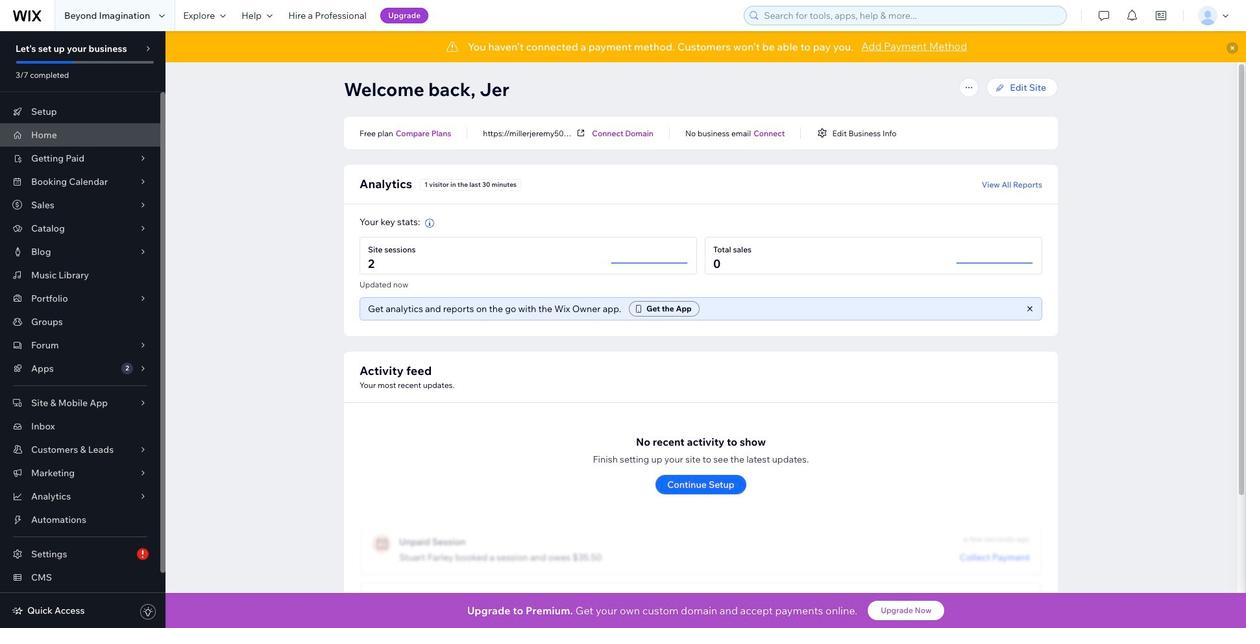 Task type: locate. For each thing, give the bounding box(es) containing it.
sidebar element
[[0, 31, 166, 628]]

alert
[[166, 31, 1246, 62]]



Task type: vqa. For each thing, say whether or not it's contained in the screenshot.
Review
no



Task type: describe. For each thing, give the bounding box(es) containing it.
Search for tools, apps, help & more... field
[[760, 6, 1063, 25]]



